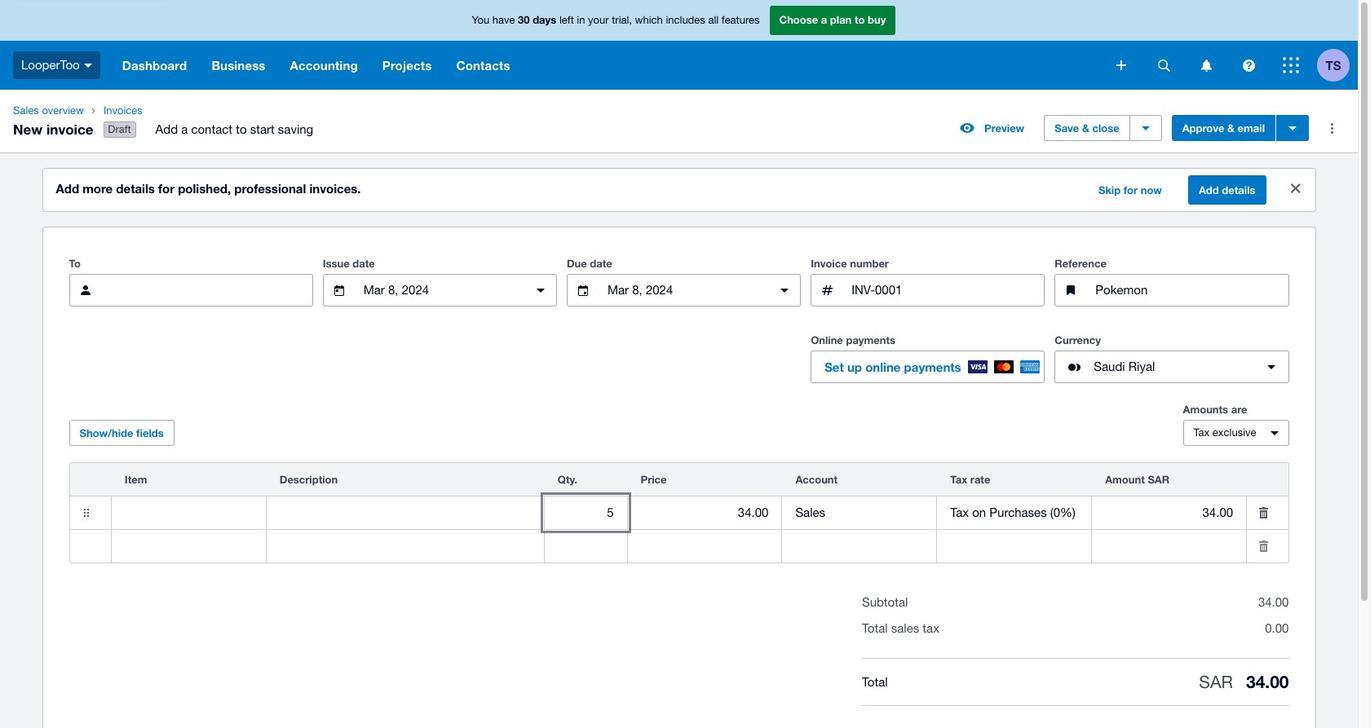 Task type: describe. For each thing, give the bounding box(es) containing it.
svg image inside loopertoo popup button
[[84, 63, 92, 68]]

0 horizontal spatial details
[[116, 181, 155, 196]]

buy
[[868, 13, 886, 26]]

price
[[641, 473, 667, 486]]

& for close
[[1082, 122, 1090, 135]]

tax
[[923, 622, 940, 636]]

more line item options element
[[1247, 463, 1288, 496]]

drag and drop line image
[[70, 497, 102, 529]]

plan
[[830, 13, 852, 26]]

to
[[69, 257, 81, 270]]

details inside "button"
[[1222, 184, 1256, 197]]

trial,
[[612, 14, 632, 26]]

& for email
[[1228, 122, 1235, 135]]

all
[[708, 14, 719, 26]]

email
[[1238, 122, 1265, 135]]

invoice number element
[[811, 274, 1045, 307]]

draft
[[108, 123, 131, 136]]

a for plan
[[821, 13, 827, 26]]

business button
[[199, 41, 278, 90]]

for inside button
[[1124, 184, 1138, 197]]

date for due date
[[590, 257, 612, 270]]

you have 30 days left in your trial, which includes all features
[[472, 13, 760, 26]]

amount sar
[[1105, 473, 1170, 486]]

dashboard
[[122, 58, 187, 73]]

projects button
[[370, 41, 444, 90]]

Due date text field
[[606, 275, 762, 306]]

set
[[825, 360, 844, 375]]

close
[[1093, 122, 1120, 135]]

to for contact
[[236, 122, 247, 136]]

exclusive
[[1213, 427, 1257, 439]]

invoices
[[104, 104, 143, 117]]

approve & email
[[1183, 122, 1265, 135]]

close image
[[1291, 184, 1301, 193]]

rate
[[971, 473, 991, 486]]

more date options image
[[769, 274, 801, 307]]

have
[[493, 14, 515, 26]]

invoice line item list element
[[69, 463, 1289, 564]]

tax rate
[[951, 473, 991, 486]]

0 vertical spatial payments
[[846, 334, 896, 347]]

Issue date text field
[[362, 275, 518, 306]]

projects
[[382, 58, 432, 73]]

currency
[[1055, 334, 1101, 347]]

dashboard link
[[110, 41, 199, 90]]

add a contact to start saving
[[155, 122, 313, 136]]

save & close button
[[1044, 115, 1130, 141]]

loopertoo button
[[0, 41, 110, 90]]

show/hide fields button
[[69, 420, 174, 446]]

date for issue date
[[353, 257, 375, 270]]

sales
[[13, 104, 39, 117]]

more date options image
[[524, 274, 557, 307]]

number
[[850, 257, 889, 270]]

in
[[577, 14, 585, 26]]

tax exclusive
[[1194, 427, 1257, 439]]

amount
[[1105, 473, 1145, 486]]

new invoice
[[13, 120, 93, 137]]

preview button
[[950, 115, 1034, 141]]

contact
[[191, 122, 232, 136]]

accounting button
[[278, 41, 370, 90]]

saudi riyal button
[[1055, 351, 1289, 383]]

svg image left ts
[[1283, 57, 1299, 73]]

show/hide fields
[[80, 427, 164, 440]]

add for add details
[[1199, 184, 1219, 197]]

up
[[847, 360, 862, 375]]

contacts button
[[444, 41, 523, 90]]

online payments
[[811, 334, 896, 347]]

loopertoo
[[21, 58, 80, 72]]

1 horizontal spatial sar
[[1199, 672, 1233, 692]]

more invoice options image
[[1316, 112, 1348, 144]]

business
[[212, 58, 266, 73]]

your
[[588, 14, 609, 26]]

choose
[[779, 13, 818, 26]]

subtotal
[[862, 596, 908, 609]]

preview
[[985, 122, 1025, 135]]

add details button
[[1188, 175, 1266, 205]]

To text field
[[108, 275, 312, 306]]

days
[[533, 13, 557, 26]]

save
[[1055, 122, 1079, 135]]



Task type: locate. For each thing, give the bounding box(es) containing it.
details right more on the left of the page
[[116, 181, 155, 196]]

amounts are
[[1183, 403, 1248, 416]]

to inside banner
[[855, 13, 865, 26]]

svg image
[[1283, 57, 1299, 73], [1201, 59, 1212, 71], [1243, 59, 1255, 71], [1117, 60, 1126, 70], [84, 63, 92, 68]]

qty.
[[558, 473, 577, 486]]

tax left rate
[[951, 473, 968, 486]]

0 vertical spatial to
[[855, 13, 865, 26]]

a inside banner
[[821, 13, 827, 26]]

skip for now button
[[1089, 177, 1172, 203]]

to
[[855, 13, 865, 26], [236, 122, 247, 136]]

& left "email"
[[1228, 122, 1235, 135]]

1 horizontal spatial for
[[1124, 184, 1138, 197]]

start
[[250, 122, 275, 136]]

payments inside popup button
[[904, 360, 961, 375]]

polished,
[[178, 181, 231, 196]]

description
[[280, 473, 338, 486]]

0 horizontal spatial for
[[158, 181, 175, 196]]

details left the close image
[[1222, 184, 1256, 197]]

& right save
[[1082, 122, 1090, 135]]

34.00 down 0.00 at the right bottom of page
[[1246, 672, 1289, 693]]

2 horizontal spatial add
[[1199, 184, 1219, 197]]

tax for tax exclusive
[[1194, 427, 1210, 439]]

for left now
[[1124, 184, 1138, 197]]

item
[[125, 473, 147, 486]]

total for total
[[862, 675, 888, 689]]

1 vertical spatial tax
[[951, 473, 968, 486]]

overview
[[42, 104, 84, 117]]

saudi riyal
[[1094, 360, 1155, 374]]

0 vertical spatial 34.00
[[1259, 596, 1289, 609]]

approve & email button
[[1172, 115, 1276, 141]]

1 vertical spatial 34.00
[[1246, 672, 1289, 693]]

tax exclusive button
[[1183, 420, 1289, 446]]

more
[[83, 181, 113, 196]]

accounting
[[290, 58, 358, 73]]

which
[[635, 14, 663, 26]]

for
[[158, 181, 175, 196], [1124, 184, 1138, 197]]

approve
[[1183, 122, 1225, 135]]

date right due
[[590, 257, 612, 270]]

sar inside invoice line item list element
[[1148, 473, 1170, 486]]

34.00
[[1259, 596, 1289, 609], [1246, 672, 1289, 693]]

0 horizontal spatial date
[[353, 257, 375, 270]]

2 total from the top
[[862, 675, 888, 689]]

new
[[13, 120, 43, 137]]

contact element
[[69, 274, 313, 307]]

save & close
[[1055, 122, 1120, 135]]

svg image left svg image
[[1117, 60, 1126, 70]]

show/hide
[[80, 427, 133, 440]]

0 vertical spatial a
[[821, 13, 827, 26]]

remove image
[[1247, 497, 1280, 529]]

tax inside invoice line item list element
[[951, 473, 968, 486]]

remove image
[[1247, 530, 1280, 563]]

1 horizontal spatial tax
[[1194, 427, 1210, 439]]

0 horizontal spatial add
[[56, 181, 79, 196]]

1 vertical spatial payments
[[904, 360, 961, 375]]

you
[[472, 14, 490, 26]]

svg image
[[1158, 59, 1170, 71]]

invoices link
[[97, 103, 326, 119]]

&
[[1082, 122, 1090, 135], [1228, 122, 1235, 135]]

1 vertical spatial sar
[[1199, 672, 1233, 692]]

1 & from the left
[[1082, 122, 1090, 135]]

ts button
[[1317, 41, 1358, 90]]

saving
[[278, 122, 313, 136]]

choose a plan to buy
[[779, 13, 886, 26]]

1 horizontal spatial add
[[155, 122, 178, 136]]

add for add a contact to start saving
[[155, 122, 178, 136]]

None text field
[[267, 498, 544, 529]]

none text field inside invoice line item list element
[[267, 531, 544, 562]]

1 vertical spatial to
[[236, 122, 247, 136]]

account
[[796, 473, 838, 486]]

2 & from the left
[[1228, 122, 1235, 135]]

sales overview link
[[7, 103, 90, 119]]

Invoice number text field
[[850, 275, 1044, 306]]

1 vertical spatial total
[[862, 675, 888, 689]]

due
[[567, 257, 587, 270]]

close button
[[1279, 172, 1312, 205]]

professional
[[234, 181, 306, 196]]

total for total sales tax
[[862, 622, 888, 636]]

34.00 for sar
[[1246, 672, 1289, 693]]

total down subtotal
[[862, 622, 888, 636]]

invoice
[[811, 257, 847, 270]]

1 vertical spatial a
[[181, 122, 188, 136]]

sar
[[1148, 473, 1170, 486], [1199, 672, 1233, 692]]

a left 'contact'
[[181, 122, 188, 136]]

date
[[353, 257, 375, 270], [590, 257, 612, 270]]

left
[[560, 14, 574, 26]]

skip
[[1099, 184, 1121, 197]]

0 horizontal spatial &
[[1082, 122, 1090, 135]]

1 horizontal spatial to
[[855, 13, 865, 26]]

contacts
[[456, 58, 510, 73]]

banner
[[0, 0, 1358, 90]]

2 date from the left
[[590, 257, 612, 270]]

due date
[[567, 257, 612, 270]]

amounts
[[1183, 403, 1229, 416]]

tax
[[1194, 427, 1210, 439], [951, 473, 968, 486]]

None field
[[112, 498, 266, 529], [545, 498, 627, 529], [628, 498, 782, 529], [783, 498, 937, 529], [937, 498, 1092, 529], [1092, 498, 1246, 529], [112, 531, 266, 562], [545, 531, 627, 562], [628, 531, 782, 562], [1092, 531, 1246, 562], [112, 498, 266, 529], [545, 498, 627, 529], [628, 498, 782, 529], [783, 498, 937, 529], [937, 498, 1092, 529], [1092, 498, 1246, 529], [112, 531, 266, 562], [545, 531, 627, 562], [628, 531, 782, 562], [1092, 531, 1246, 562]]

online
[[811, 334, 843, 347]]

0 vertical spatial tax
[[1194, 427, 1210, 439]]

issue date
[[323, 257, 375, 270]]

34.00 for subtotal
[[1259, 596, 1289, 609]]

sales overview
[[13, 104, 84, 117]]

reference
[[1055, 257, 1107, 270]]

1 horizontal spatial payments
[[904, 360, 961, 375]]

add for add more details for polished, professional invoices.
[[56, 181, 79, 196]]

skip for now
[[1099, 184, 1162, 197]]

a for contact
[[181, 122, 188, 136]]

svg image right svg image
[[1201, 59, 1212, 71]]

0 horizontal spatial payments
[[846, 334, 896, 347]]

payments
[[846, 334, 896, 347], [904, 360, 961, 375]]

saudi
[[1094, 360, 1125, 374]]

tax inside popup button
[[1194, 427, 1210, 439]]

invoice
[[46, 120, 93, 137]]

30
[[518, 13, 530, 26]]

sales
[[891, 622, 919, 636]]

0 horizontal spatial sar
[[1148, 473, 1170, 486]]

tax down amounts
[[1194, 427, 1210, 439]]

set up online payments button
[[811, 351, 1045, 383]]

34.00 up 0.00 at the right bottom of page
[[1259, 596, 1289, 609]]

invoice number
[[811, 257, 889, 270]]

invoices.
[[310, 181, 361, 196]]

date right issue
[[353, 257, 375, 270]]

to left start
[[236, 122, 247, 136]]

0 vertical spatial total
[[862, 622, 888, 636]]

total down total sales tax
[[862, 675, 888, 689]]

tax for tax rate
[[951, 473, 968, 486]]

0 horizontal spatial tax
[[951, 473, 968, 486]]

0 horizontal spatial a
[[181, 122, 188, 136]]

1 horizontal spatial &
[[1228, 122, 1235, 135]]

are
[[1231, 403, 1248, 416]]

add details
[[1199, 184, 1256, 197]]

add more details for polished, professional invoices.
[[56, 181, 361, 196]]

add inside "button"
[[1199, 184, 1219, 197]]

features
[[722, 14, 760, 26]]

online
[[866, 360, 901, 375]]

0 horizontal spatial to
[[236, 122, 247, 136]]

details
[[116, 181, 155, 196], [1222, 184, 1256, 197]]

a left plan
[[821, 13, 827, 26]]

svg image up "email"
[[1243, 59, 1255, 71]]

add right now
[[1199, 184, 1219, 197]]

add left 'contact'
[[155, 122, 178, 136]]

now
[[1141, 184, 1162, 197]]

includes
[[666, 14, 705, 26]]

none text field inside invoice line item list element
[[267, 498, 544, 529]]

for left polished,
[[158, 181, 175, 196]]

a
[[821, 13, 827, 26], [181, 122, 188, 136]]

to left buy
[[855, 13, 865, 26]]

riyal
[[1129, 360, 1155, 374]]

1 date from the left
[[353, 257, 375, 270]]

add left more on the left of the page
[[56, 181, 79, 196]]

set up online payments
[[825, 360, 961, 375]]

banner containing ts
[[0, 0, 1358, 90]]

0 vertical spatial sar
[[1148, 473, 1170, 486]]

1 horizontal spatial a
[[821, 13, 827, 26]]

1 total from the top
[[862, 622, 888, 636]]

issue
[[323, 257, 350, 270]]

to for plan
[[855, 13, 865, 26]]

payments right online
[[904, 360, 961, 375]]

1 horizontal spatial date
[[590, 257, 612, 270]]

None text field
[[267, 531, 544, 562]]

payments up online
[[846, 334, 896, 347]]

Reference text field
[[1094, 275, 1288, 306]]

fields
[[136, 427, 164, 440]]

1 horizontal spatial details
[[1222, 184, 1256, 197]]

svg image right the loopertoo
[[84, 63, 92, 68]]



Task type: vqa. For each thing, say whether or not it's contained in the screenshot.
Tax
yes



